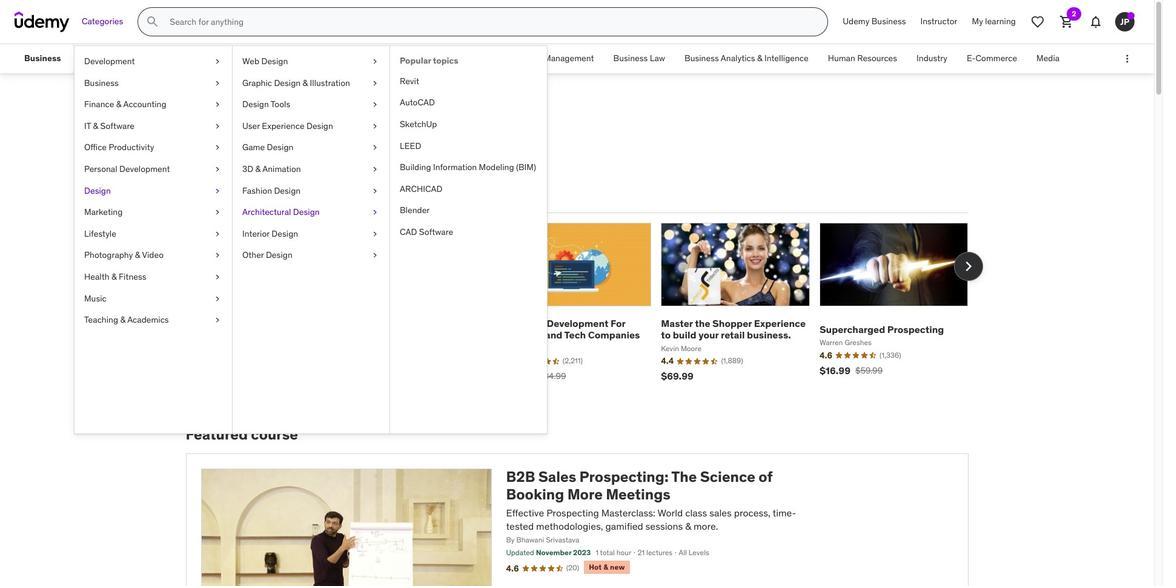 Task type: vqa. For each thing, say whether or not it's contained in the screenshot.
Academics
yes



Task type: describe. For each thing, give the bounding box(es) containing it.
& for photography & video
[[135, 250, 140, 261]]

human resources link
[[819, 44, 907, 73]]

2 link
[[1053, 7, 1082, 36]]

software inside the architectural design element
[[419, 227, 453, 238]]

finance
[[84, 99, 114, 110]]

finance & accounting link
[[75, 94, 232, 116]]

0 vertical spatial development
[[84, 56, 135, 67]]

3d & animation link
[[233, 159, 390, 180]]

xsmall image for finance & accounting
[[213, 99, 222, 111]]

sales inside the b2b sales prospecting: the science of booking more meetings effective prospecting masterclass: world class sales process, time- tested methodologies, gamified sessions & more. by bhawani srivastava
[[539, 468, 576, 487]]

retail
[[721, 329, 745, 341]]

interior design
[[242, 228, 298, 239]]

photography & video link
[[75, 245, 232, 267]]

business development for startups and tech companies link
[[503, 318, 640, 341]]

& for finance & accounting
[[116, 99, 121, 110]]

1 horizontal spatial business link
[[75, 72, 232, 94]]

& for 3d & animation
[[255, 164, 261, 175]]

archicad
[[400, 183, 443, 194]]

other design
[[242, 250, 293, 261]]

updated november 2023
[[506, 549, 591, 558]]

xsmall image for it & software
[[213, 120, 222, 132]]

world
[[658, 507, 683, 519]]

& inside the b2b sales prospecting: the science of booking more meetings effective prospecting masterclass: world class sales process, time- tested methodologies, gamified sessions & more. by bhawani srivastava
[[686, 521, 692, 533]]

accounting
[[123, 99, 166, 110]]

modeling
[[479, 162, 514, 173]]

marketing
[[84, 207, 123, 218]]

master the shopper experience to build your retail business.
[[661, 318, 806, 341]]

other design link
[[233, 245, 390, 267]]

design for architectural
[[293, 207, 320, 218]]

law
[[650, 53, 665, 64]]

it
[[84, 120, 91, 131]]

human
[[828, 53, 856, 64]]

entrepreneurship link
[[82, 44, 167, 73]]

you have alerts image
[[1128, 12, 1135, 19]]

project management
[[515, 53, 594, 64]]

jp link
[[1111, 7, 1140, 36]]

0 horizontal spatial business link
[[15, 44, 71, 73]]

business inside business development for startups and tech companies
[[503, 318, 545, 330]]

courses to get you started
[[186, 155, 368, 173]]

interior
[[242, 228, 270, 239]]

teaching
[[84, 315, 118, 326]]

productivity
[[109, 142, 154, 153]]

2023
[[573, 549, 591, 558]]

development for business
[[547, 318, 609, 330]]

get
[[263, 155, 286, 173]]

shopping cart with 2 items image
[[1060, 15, 1074, 29]]

gamified
[[606, 521, 643, 533]]

most
[[188, 191, 211, 203]]

design for interior
[[272, 228, 298, 239]]

music link
[[75, 288, 232, 310]]

xsmall image for interior design
[[370, 228, 380, 240]]

xsmall image for architectural design
[[370, 207, 380, 219]]

master the shopper experience to build your retail business. link
[[661, 318, 806, 341]]

& inside 'link'
[[303, 77, 308, 88]]

hot
[[589, 563, 602, 572]]

supercharged
[[820, 323, 886, 336]]

most popular
[[188, 191, 249, 203]]

business law
[[614, 53, 665, 64]]

of
[[759, 468, 773, 487]]

user experience design link
[[233, 116, 390, 137]]

xsmall image for development
[[213, 56, 222, 68]]

communication link
[[167, 44, 246, 73]]

categories button
[[75, 7, 131, 36]]

next image
[[959, 257, 978, 276]]

all levels
[[679, 549, 710, 558]]

master
[[661, 318, 693, 330]]

xsmall image for photography & video
[[213, 250, 222, 262]]

xsmall image for 3d & animation
[[370, 164, 380, 175]]

xsmall image for design tools
[[370, 99, 380, 111]]

building
[[400, 162, 431, 173]]

(20)
[[566, 564, 579, 573]]

operations
[[454, 53, 496, 64]]

learning
[[986, 16, 1016, 27]]

xsmall image for graphic design & illustration
[[370, 77, 380, 89]]

it & software link
[[75, 116, 232, 137]]

cad software
[[400, 227, 453, 238]]

operations link
[[444, 44, 505, 73]]

b2b
[[506, 468, 535, 487]]

prospecting inside carousel element
[[888, 323, 944, 336]]

udemy image
[[15, 12, 70, 32]]

entrepreneurship
[[91, 53, 157, 64]]

autocad
[[400, 97, 435, 108]]

business law link
[[604, 44, 675, 73]]

by
[[506, 536, 515, 545]]

0 horizontal spatial to
[[246, 155, 260, 173]]

design tools
[[242, 99, 290, 110]]

design for game
[[267, 142, 294, 153]]

building information modeling (bim)
[[400, 162, 536, 173]]

graphic design & illustration link
[[233, 72, 390, 94]]

tested
[[506, 521, 534, 533]]

business left arrow pointing to subcategory menu links image
[[24, 53, 61, 64]]

sketchup
[[400, 119, 437, 130]]

21 lectures
[[638, 549, 673, 558]]

game
[[242, 142, 265, 153]]

office productivity
[[84, 142, 154, 153]]

science
[[700, 468, 756, 487]]

1 management from the left
[[256, 53, 306, 64]]

interior design link
[[233, 223, 390, 245]]

teaching & academics
[[84, 315, 169, 326]]

office productivity link
[[75, 137, 232, 159]]

development link
[[75, 51, 232, 72]]

cad software link
[[390, 222, 547, 243]]

cad
[[400, 227, 417, 238]]

business right udemy
[[872, 16, 906, 27]]

revit link
[[390, 71, 547, 92]]

lectures
[[647, 549, 673, 558]]

xsmall image for personal development
[[213, 164, 222, 175]]

analytics
[[721, 53, 755, 64]]

levels
[[689, 549, 710, 558]]

business strategy
[[366, 53, 434, 64]]

user
[[242, 120, 260, 131]]

business up finance
[[84, 77, 119, 88]]

popular
[[213, 191, 249, 203]]

health
[[84, 271, 109, 282]]

methodologies,
[[536, 521, 603, 533]]

1 vertical spatial courses
[[186, 155, 242, 173]]

other
[[242, 250, 264, 261]]

architectural design link
[[233, 202, 390, 223]]



Task type: locate. For each thing, give the bounding box(es) containing it.
development
[[84, 56, 135, 67], [119, 164, 170, 175], [547, 318, 609, 330]]

to inside master the shopper experience to build your retail business.
[[661, 329, 671, 341]]

marketing link
[[75, 202, 232, 223]]

the
[[695, 318, 711, 330]]

revit
[[400, 76, 419, 87]]

xsmall image inside architectural design link
[[370, 207, 380, 219]]

0 horizontal spatial experience
[[262, 120, 305, 131]]

xsmall image for business
[[213, 77, 222, 89]]

design down architectural design
[[272, 228, 298, 239]]

to left build
[[661, 329, 671, 341]]

shopper
[[713, 318, 752, 330]]

leed
[[400, 140, 421, 151]]

1 vertical spatial prospecting
[[547, 507, 599, 519]]

& right finance
[[116, 99, 121, 110]]

& left video
[[135, 250, 140, 261]]

software up office productivity
[[100, 120, 135, 131]]

design down interior design
[[266, 250, 293, 261]]

xsmall image inside 'it & software' link
[[213, 120, 222, 132]]

blender link
[[390, 200, 547, 222]]

& down class
[[686, 521, 692, 533]]

1 horizontal spatial experience
[[754, 318, 806, 330]]

xsmall image inside finance & accounting link
[[213, 99, 222, 111]]

video
[[142, 250, 164, 261]]

design inside design tools link
[[242, 99, 269, 110]]

4.6
[[506, 564, 519, 574]]

my learning
[[972, 16, 1016, 27]]

design for graphic
[[274, 77, 301, 88]]

design down personal in the left of the page
[[84, 185, 111, 196]]

arrow pointing to subcategory menu links image
[[71, 44, 82, 73]]

fashion design link
[[233, 180, 390, 202]]

xsmall image for fashion design
[[370, 185, 380, 197]]

xsmall image inside personal development "link"
[[213, 164, 222, 175]]

hour
[[617, 549, 632, 558]]

design inside architectural design link
[[293, 207, 320, 218]]

business left law
[[614, 53, 648, 64]]

0 horizontal spatial prospecting
[[547, 507, 599, 519]]

xsmall image inside lifestyle link
[[213, 228, 222, 240]]

1 vertical spatial experience
[[754, 318, 806, 330]]

photography
[[84, 250, 133, 261]]

industry link
[[907, 44, 958, 73]]

1 horizontal spatial prospecting
[[888, 323, 944, 336]]

game design
[[242, 142, 294, 153]]

music
[[84, 293, 107, 304]]

personal
[[84, 164, 117, 175]]

1 vertical spatial to
[[661, 329, 671, 341]]

design for fashion
[[274, 185, 301, 196]]

media link
[[1027, 44, 1070, 73]]

submit search image
[[146, 15, 160, 29]]

2 management from the left
[[544, 53, 594, 64]]

to down game
[[246, 155, 260, 173]]

software
[[100, 120, 135, 131], [419, 227, 453, 238]]

xsmall image for teaching & academics
[[213, 315, 222, 326]]

business left and
[[503, 318, 545, 330]]

xsmall image
[[370, 99, 380, 111], [213, 120, 222, 132], [370, 164, 380, 175], [213, 207, 222, 219], [213, 228, 222, 240], [213, 293, 222, 305], [213, 315, 222, 326]]

effective
[[506, 507, 544, 519]]

(bim)
[[516, 162, 536, 173]]

hot & new
[[589, 563, 625, 572]]

design inside interior design link
[[272, 228, 298, 239]]

xsmall image inside 'design' link
[[213, 185, 222, 197]]

21
[[638, 549, 645, 558]]

business development for startups and tech companies
[[503, 318, 640, 341]]

architectural design element
[[390, 46, 547, 434]]

web design link
[[233, 51, 390, 72]]

startups
[[503, 329, 543, 341]]

updated
[[506, 549, 534, 558]]

& down web design link
[[303, 77, 308, 88]]

& right analytics
[[757, 53, 763, 64]]

business analytics & intelligence link
[[675, 44, 819, 73]]

xsmall image inside office productivity link
[[213, 142, 222, 154]]

design down fashion design "link"
[[293, 207, 320, 218]]

prospecting inside the b2b sales prospecting: the science of booking more meetings effective prospecting masterclass: world class sales process, time- tested methodologies, gamified sessions & more. by bhawani srivastava
[[547, 507, 599, 519]]

bhawani
[[517, 536, 544, 545]]

xsmall image inside graphic design & illustration 'link'
[[370, 77, 380, 89]]

sketchup link
[[390, 114, 547, 135]]

xsmall image inside user experience design link
[[370, 120, 380, 132]]

0 horizontal spatial management
[[256, 53, 306, 64]]

design inside fashion design "link"
[[274, 185, 301, 196]]

& right it
[[93, 120, 98, 131]]

personal development
[[84, 164, 170, 175]]

design inside other design link
[[266, 250, 293, 261]]

human resources
[[828, 53, 898, 64]]

business left popular at the left top
[[366, 53, 400, 64]]

wishlist image
[[1031, 15, 1045, 29]]

xsmall image inside photography & video link
[[213, 250, 222, 262]]

tools
[[271, 99, 290, 110]]

1 total hour
[[596, 549, 632, 558]]

design up tools
[[274, 77, 301, 88]]

1 horizontal spatial management
[[544, 53, 594, 64]]

business link
[[15, 44, 71, 73], [75, 72, 232, 94]]

& for hot & new
[[604, 563, 609, 572]]

masterclass:
[[602, 507, 656, 519]]

design right the web on the top
[[261, 56, 288, 67]]

3d & animation
[[242, 164, 301, 175]]

intelligence
[[765, 53, 809, 64]]

0 vertical spatial to
[[246, 155, 260, 173]]

business link down udemy image
[[15, 44, 71, 73]]

fashion design
[[242, 185, 301, 196]]

companies
[[588, 329, 640, 341]]

featured course
[[186, 426, 298, 444]]

xsmall image inside web design link
[[370, 56, 380, 68]]

office
[[84, 142, 107, 153]]

& for it & software
[[93, 120, 98, 131]]

xsmall image for marketing
[[213, 207, 222, 219]]

xsmall image inside game design link
[[370, 142, 380, 154]]

xsmall image
[[213, 56, 222, 68], [370, 56, 380, 68], [213, 77, 222, 89], [370, 77, 380, 89], [213, 99, 222, 111], [370, 120, 380, 132], [213, 142, 222, 154], [370, 142, 380, 154], [213, 164, 222, 175], [213, 185, 222, 197], [370, 185, 380, 197], [370, 207, 380, 219], [370, 228, 380, 240], [213, 250, 222, 262], [370, 250, 380, 262], [213, 271, 222, 283]]

xsmall image for user experience design
[[370, 120, 380, 132]]

topics
[[433, 55, 459, 66]]

xsmall image for other design
[[370, 250, 380, 262]]

trending button
[[261, 183, 307, 212]]

xsmall image for health & fitness
[[213, 271, 222, 283]]

supercharged prospecting link
[[820, 323, 944, 336]]

design up courses to get you started
[[267, 142, 294, 153]]

xsmall image inside marketing link
[[213, 207, 222, 219]]

xsmall image for music
[[213, 293, 222, 305]]

november
[[536, 549, 572, 558]]

user experience design
[[242, 120, 333, 131]]

business strategy link
[[356, 44, 444, 73]]

0 vertical spatial experience
[[262, 120, 305, 131]]

xsmall image inside other design link
[[370, 250, 380, 262]]

design down animation
[[274, 185, 301, 196]]

xsmall image for web design
[[370, 56, 380, 68]]

sales left user on the top of the page
[[186, 102, 237, 127]]

0 horizontal spatial sales
[[186, 102, 237, 127]]

xsmall image inside teaching & academics link
[[213, 315, 222, 326]]

design down graphic
[[242, 99, 269, 110]]

Search for anything text field
[[167, 12, 813, 32]]

xsmall image inside fashion design "link"
[[370, 185, 380, 197]]

& right health
[[111, 271, 117, 282]]

0 horizontal spatial software
[[100, 120, 135, 131]]

experience right shopper
[[754, 318, 806, 330]]

project management link
[[505, 44, 604, 73]]

carousel element
[[186, 223, 983, 398]]

xsmall image for office productivity
[[213, 142, 222, 154]]

you
[[290, 155, 315, 173]]

fashion
[[242, 185, 272, 196]]

sales right b2b
[[539, 468, 576, 487]]

for
[[611, 318, 626, 330]]

& for teaching & academics
[[120, 315, 126, 326]]

2
[[1072, 9, 1077, 18]]

1 vertical spatial software
[[419, 227, 453, 238]]

design link
[[75, 180, 232, 202]]

tech
[[565, 329, 586, 341]]

sales
[[186, 102, 237, 127], [539, 468, 576, 487]]

design for web
[[261, 56, 288, 67]]

architectural
[[242, 207, 291, 218]]

1 horizontal spatial software
[[419, 227, 453, 238]]

lifestyle
[[84, 228, 116, 239]]

popular topics
[[400, 55, 459, 66]]

1 horizontal spatial sales
[[539, 468, 576, 487]]

1 vertical spatial sales
[[539, 468, 576, 487]]

design for other
[[266, 250, 293, 261]]

process,
[[734, 507, 771, 519]]

0 vertical spatial software
[[100, 120, 135, 131]]

photography & video
[[84, 250, 164, 261]]

development inside business development for startups and tech companies
[[547, 318, 609, 330]]

development inside "link"
[[119, 164, 170, 175]]

2 vertical spatial development
[[547, 318, 609, 330]]

xsmall image for lifestyle
[[213, 228, 222, 240]]

xsmall image inside music link
[[213, 293, 222, 305]]

business left analytics
[[685, 53, 719, 64]]

xsmall image inside development link
[[213, 56, 222, 68]]

lifestyle link
[[75, 223, 232, 245]]

& right 3d in the top left of the page
[[255, 164, 261, 175]]

graphic design & illustration
[[242, 77, 350, 88]]

design inside 'design' link
[[84, 185, 111, 196]]

building information modeling (bim) link
[[390, 157, 547, 179]]

design inside graphic design & illustration 'link'
[[274, 77, 301, 88]]

xsmall image inside design tools link
[[370, 99, 380, 111]]

development for personal
[[119, 164, 170, 175]]

& right hot
[[604, 563, 609, 572]]

design inside user experience design link
[[307, 120, 333, 131]]

animation
[[263, 164, 301, 175]]

management up graphic design & illustration in the top left of the page
[[256, 53, 306, 64]]

xsmall image inside health & fitness link
[[213, 271, 222, 283]]

design inside web design link
[[261, 56, 288, 67]]

1 horizontal spatial to
[[661, 329, 671, 341]]

my learning link
[[965, 7, 1024, 36]]

experience inside master the shopper experience to build your retail business.
[[754, 318, 806, 330]]

1 vertical spatial development
[[119, 164, 170, 175]]

blender
[[400, 205, 430, 216]]

design down design tools link
[[307, 120, 333, 131]]

management right project
[[544, 53, 594, 64]]

autocad link
[[390, 92, 547, 114]]

0 vertical spatial courses
[[241, 102, 319, 127]]

instructor
[[921, 16, 958, 27]]

notifications image
[[1089, 15, 1104, 29]]

& right teaching
[[120, 315, 126, 326]]

architectural design
[[242, 207, 320, 218]]

0 vertical spatial prospecting
[[888, 323, 944, 336]]

xsmall image inside interior design link
[[370, 228, 380, 240]]

most popular button
[[186, 183, 252, 212]]

software right the cad
[[419, 227, 453, 238]]

experience down tools
[[262, 120, 305, 131]]

more subcategory menu links image
[[1122, 53, 1134, 65]]

build
[[673, 329, 697, 341]]

0 vertical spatial sales
[[186, 102, 237, 127]]

prospecting
[[888, 323, 944, 336], [547, 507, 599, 519]]

& for health & fitness
[[111, 271, 117, 282]]

illustration
[[310, 77, 350, 88]]

udemy
[[843, 16, 870, 27]]

business link up 'accounting'
[[75, 72, 232, 94]]

xsmall image for design
[[213, 185, 222, 197]]

xsmall image inside 3d & animation link
[[370, 164, 380, 175]]

courses
[[241, 102, 319, 127], [186, 155, 242, 173]]

design inside game design link
[[267, 142, 294, 153]]

xsmall image for game design
[[370, 142, 380, 154]]

supercharged prospecting
[[820, 323, 944, 336]]

commerce
[[976, 53, 1018, 64]]

time-
[[773, 507, 796, 519]]



